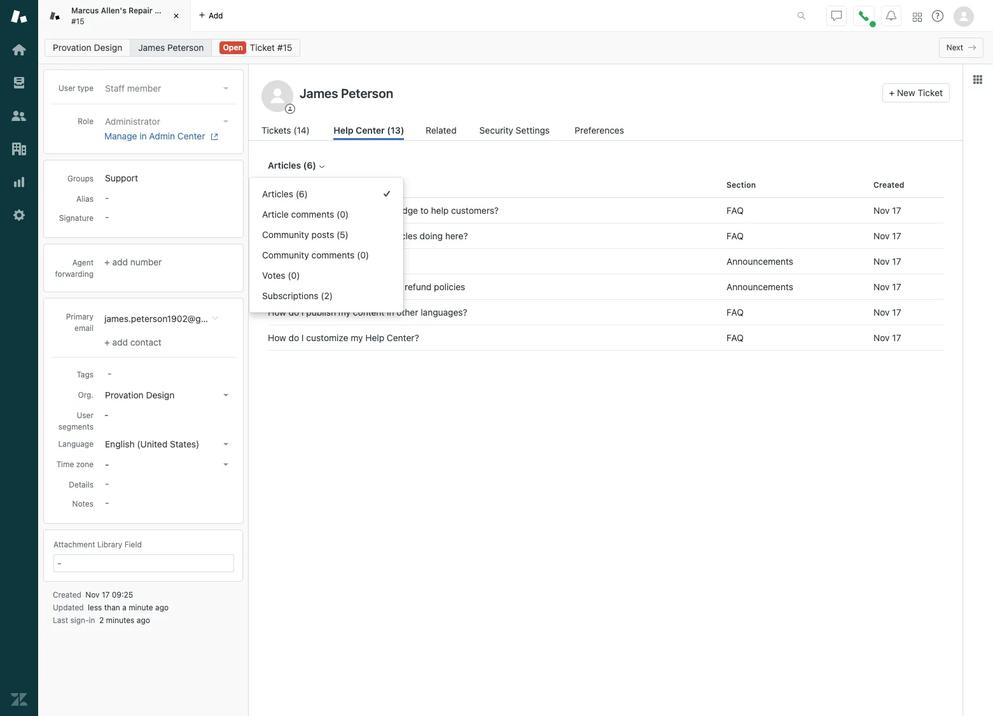 Task type: locate. For each thing, give the bounding box(es) containing it.
arrow down image inside provation design button
[[223, 394, 229, 397]]

nov for help
[[874, 332, 890, 343]]

design inside button
[[146, 390, 175, 400]]

admin image
[[11, 207, 27, 223]]

comments
[[291, 209, 334, 220], [312, 250, 355, 260]]

attachment library field
[[53, 540, 142, 549]]

(6) up "articles (6)" link on the top of page
[[303, 160, 316, 171]]

community down the article
[[262, 229, 309, 240]]

1 horizontal spatial to
[[421, 205, 429, 215]]

zendesk support image
[[11, 8, 27, 25]]

center inside manage in admin center link
[[178, 130, 205, 141]]

09:25
[[112, 590, 133, 600]]

next button
[[939, 38, 984, 58]]

contact
[[130, 337, 162, 348]]

my down the how do i publish my content in other languages?
[[351, 332, 363, 343]]

provation
[[53, 42, 91, 53], [105, 390, 144, 400]]

2 how from the top
[[268, 307, 286, 317]]

groups
[[67, 174, 94, 183]]

1 vertical spatial articles
[[262, 188, 293, 199]]

1 vertical spatial do
[[289, 332, 299, 343]]

(0)
[[337, 209, 349, 220], [357, 250, 369, 260], [288, 270, 300, 281]]

2 horizontal spatial in
[[387, 307, 394, 317]]

arrow down image inside english (united states) button
[[223, 443, 229, 446]]

organizations image
[[11, 141, 27, 157]]

None text field
[[296, 83, 878, 102]]

support
[[105, 172, 138, 183]]

1 horizontal spatial (0)
[[337, 209, 349, 220]]

type
[[78, 83, 94, 93]]

forwarding
[[55, 269, 94, 279]]

+ add number
[[104, 257, 162, 267]]

my for help
[[351, 332, 363, 343]]

- right user segments
[[104, 409, 109, 420]]

i left customize
[[302, 332, 304, 343]]

0 horizontal spatial ago
[[137, 616, 150, 625]]

#15 inside marcus allen's repair ticket #15
[[71, 16, 84, 26]]

user inside user segments
[[77, 411, 94, 420]]

0 vertical spatial announcements
[[727, 256, 794, 266]]

provation down marcus
[[53, 42, 91, 53]]

user
[[59, 83, 75, 93], [77, 411, 94, 420]]

add button
[[191, 0, 231, 31]]

do for customize
[[289, 332, 299, 343]]

arrow down image inside administrator button
[[223, 120, 229, 123]]

0 horizontal spatial (0)
[[288, 270, 300, 281]]

faq
[[727, 205, 744, 215], [727, 230, 744, 241], [727, 307, 744, 317], [727, 332, 744, 343]]

1 vertical spatial help
[[340, 256, 359, 266]]

english (united states)
[[105, 439, 199, 449]]

segments
[[58, 422, 94, 432]]

arrow down image down open
[[223, 87, 229, 90]]

user left type at the left top of the page
[[59, 83, 75, 93]]

1 how from the top
[[268, 205, 286, 215]]

provation inside button
[[105, 390, 144, 400]]

1 horizontal spatial in
[[140, 130, 147, 141]]

community down what at the top of the page
[[262, 250, 309, 260]]

help
[[334, 125, 354, 136], [340, 256, 359, 266], [366, 332, 385, 343]]

add left number
[[112, 257, 128, 267]]

0 vertical spatial add
[[209, 11, 223, 20]]

(0) for community comments (0)
[[357, 250, 369, 260]]

arrow down image up arrow down image
[[223, 443, 229, 446]]

created for created nov 17 09:25 updated less than a minute ago last sign-in 2 minutes ago
[[53, 590, 81, 600]]

1 vertical spatial add
[[112, 257, 128, 267]]

0 vertical spatial comments
[[291, 209, 334, 220]]

center
[[356, 125, 385, 136], [178, 130, 205, 141]]

1 vertical spatial ago
[[137, 616, 150, 625]]

peterson
[[167, 42, 204, 53]]

0 vertical spatial +
[[890, 87, 895, 98]]

2 faq from the top
[[727, 230, 744, 241]]

created
[[874, 180, 905, 189], [53, 590, 81, 600]]

1 horizontal spatial user
[[77, 411, 94, 420]]

than
[[104, 603, 120, 612]]

comments up community posts (5) at the top left
[[291, 209, 334, 220]]

0 horizontal spatial user
[[59, 83, 75, 93]]

3 arrow down image from the top
[[223, 394, 229, 397]]

reporting image
[[11, 174, 27, 190]]

center left (13)
[[356, 125, 385, 136]]

i for publish
[[302, 307, 304, 317]]

do for publish
[[289, 307, 299, 317]]

1 i from the top
[[302, 307, 304, 317]]

1 horizontal spatial ticket
[[250, 42, 275, 53]]

in inside created nov 17 09:25 updated less than a minute ago last sign-in 2 minutes ago
[[89, 616, 95, 625]]

1 vertical spatial user
[[77, 411, 94, 420]]

these
[[307, 230, 330, 241]]

in down the "administrator"
[[140, 130, 147, 141]]

new
[[898, 87, 916, 98]]

2 vertical spatial (0)
[[288, 270, 300, 281]]

1 vertical spatial (0)
[[357, 250, 369, 260]]

1 horizontal spatial #15
[[277, 42, 292, 53]]

1 vertical spatial community
[[262, 250, 309, 260]]

0 vertical spatial to
[[421, 205, 429, 215]]

0 vertical spatial my
[[339, 307, 351, 317]]

nov 17 for center?
[[874, 332, 902, 343]]

articles (6) up can
[[262, 188, 308, 199]]

1 horizontal spatial created
[[874, 180, 905, 189]]

+ left new
[[890, 87, 895, 98]]

do left customize
[[289, 332, 299, 343]]

number
[[130, 257, 162, 267]]

help down content
[[366, 332, 385, 343]]

2 nov 17 from the top
[[874, 230, 902, 241]]

sample article: stellar skyonomy refund policies
[[268, 281, 466, 292]]

do
[[289, 307, 299, 317], [289, 332, 299, 343]]

2 vertical spatial how
[[268, 332, 286, 343]]

0 horizontal spatial to
[[308, 256, 317, 266]]

0 horizontal spatial #15
[[71, 16, 84, 26]]

0 vertical spatial how
[[268, 205, 286, 215]]

+ left contact
[[104, 337, 110, 348]]

knowledge
[[374, 205, 418, 215]]

+ right agent
[[104, 257, 110, 267]]

0 horizontal spatial center
[[178, 130, 205, 141]]

tags
[[77, 370, 94, 379]]

next
[[947, 43, 964, 52]]

tabs tab list
[[38, 0, 784, 32]]

6 nov 17 from the top
[[874, 332, 902, 343]]

- right zone
[[105, 459, 109, 470]]

to left "help"
[[421, 205, 429, 215]]

0 vertical spatial #15
[[71, 16, 84, 26]]

#15 right open
[[277, 42, 292, 53]]

1 vertical spatial in
[[387, 307, 394, 317]]

arrow down image up manage in admin center link
[[223, 120, 229, 123]]

add for add number
[[112, 257, 128, 267]]

nov 17 for help
[[874, 205, 902, 215]]

1 horizontal spatial provation
[[105, 390, 144, 400]]

secondary element
[[38, 35, 994, 60]]

article comments (0) link
[[250, 204, 404, 225]]

(0) down what are these sections and articles doing here?
[[357, 250, 369, 260]]

staff member
[[105, 83, 161, 94]]

1 horizontal spatial center
[[356, 125, 385, 136]]

ticket right new
[[918, 87, 943, 98]]

article:
[[301, 281, 329, 292]]

0 horizontal spatial in
[[89, 616, 95, 625]]

ticket #15
[[250, 42, 292, 53]]

nov 17
[[874, 205, 902, 215], [874, 230, 902, 241], [874, 256, 902, 266], [874, 281, 902, 292], [874, 307, 902, 317], [874, 332, 902, 343]]

provation right org.
[[105, 390, 144, 400]]

zendesk image
[[11, 691, 27, 708]]

close image
[[170, 10, 183, 22]]

17 for content
[[893, 307, 902, 317]]

subscriptions (2)
[[262, 290, 333, 301]]

arrow down image
[[223, 87, 229, 90], [223, 120, 229, 123], [223, 394, 229, 397], [223, 443, 229, 446]]

community for community posts (5)
[[262, 229, 309, 240]]

how for how can agents leverage knowledge to help customers?
[[268, 205, 286, 215]]

settings
[[516, 125, 550, 136]]

1 community from the top
[[262, 229, 309, 240]]

1 vertical spatial ticket
[[250, 42, 275, 53]]

2 announcements from the top
[[727, 281, 794, 292]]

1 faq from the top
[[727, 205, 744, 215]]

here?
[[445, 230, 468, 241]]

arrow down image down - field on the left bottom of the page
[[223, 394, 229, 397]]

17 for policies
[[893, 281, 902, 292]]

user segments
[[58, 411, 94, 432]]

0 vertical spatial created
[[874, 180, 905, 189]]

add left contact
[[112, 337, 128, 348]]

2 vertical spatial in
[[89, 616, 95, 625]]

1 vertical spatial design
[[146, 390, 175, 400]]

created inside created nov 17 09:25 updated less than a minute ago last sign-in 2 minutes ago
[[53, 590, 81, 600]]

my for content
[[339, 307, 351, 317]]

0 vertical spatial provation design
[[53, 42, 122, 53]]

+ inside button
[[890, 87, 895, 98]]

0 vertical spatial user
[[59, 83, 75, 93]]

ago
[[155, 603, 169, 612], [137, 616, 150, 625]]

articles up title
[[268, 160, 301, 171]]

0 vertical spatial design
[[94, 42, 122, 53]]

0 vertical spatial do
[[289, 307, 299, 317]]

less
[[88, 603, 102, 612]]

do down subscriptions
[[289, 307, 299, 317]]

-
[[104, 409, 109, 420], [105, 459, 109, 470]]

ticket inside marcus allen's repair ticket #15
[[155, 6, 178, 15]]

in left other
[[387, 307, 394, 317]]

preferences
[[575, 125, 624, 136]]

(0) up (5)
[[337, 209, 349, 220]]

design
[[94, 42, 122, 53], [146, 390, 175, 400]]

0 vertical spatial provation
[[53, 42, 91, 53]]

faq for customers?
[[727, 205, 744, 215]]

4 nov 17 from the top
[[874, 281, 902, 292]]

2 vertical spatial help
[[366, 332, 385, 343]]

center inside help center (13) link
[[356, 125, 385, 136]]

2 vertical spatial add
[[112, 337, 128, 348]]

articles
[[387, 230, 418, 241]]

user up the segments
[[77, 411, 94, 420]]

0 vertical spatial community
[[262, 229, 309, 240]]

articles
[[268, 160, 301, 171], [262, 188, 293, 199]]

security settings link
[[480, 123, 554, 140]]

2 do from the top
[[289, 332, 299, 343]]

arrow down image inside 'staff member' 'button'
[[223, 87, 229, 90]]

1 vertical spatial my
[[351, 332, 363, 343]]

i
[[302, 307, 304, 317], [302, 332, 304, 343]]

2 vertical spatial +
[[104, 337, 110, 348]]

arrow down image
[[223, 463, 229, 466]]

i down subscriptions (2)
[[302, 307, 304, 317]]

articles (6)
[[268, 160, 316, 171], [262, 188, 308, 199]]

subscriptions
[[262, 290, 319, 301]]

leverage
[[336, 205, 371, 215]]

1 horizontal spatial design
[[146, 390, 175, 400]]

help right your
[[340, 256, 359, 266]]

nov for content
[[874, 307, 890, 317]]

tab
[[38, 0, 191, 32]]

3 faq from the top
[[727, 307, 744, 317]]

primary email
[[66, 312, 94, 333]]

+ for + new ticket
[[890, 87, 895, 98]]

staff member button
[[101, 80, 234, 97]]

to
[[421, 205, 429, 215], [308, 256, 317, 266]]

design down - field on the left bottom of the page
[[146, 390, 175, 400]]

0 vertical spatial in
[[140, 130, 147, 141]]

james.peterson1902@gmail.com
[[104, 313, 238, 324]]

views image
[[11, 74, 27, 91]]

help right "(14)" at the top left
[[334, 125, 354, 136]]

design down marcus allen's repair ticket #15
[[94, 42, 122, 53]]

nov 17 for in
[[874, 307, 902, 317]]

i for customize
[[302, 332, 304, 343]]

1 vertical spatial how
[[268, 307, 286, 317]]

my
[[339, 307, 351, 317], [351, 332, 363, 343]]

(0) for article comments (0)
[[337, 209, 349, 220]]

articles up the article
[[262, 188, 293, 199]]

1 vertical spatial #15
[[277, 42, 292, 53]]

0 horizontal spatial provation
[[53, 42, 91, 53]]

in left 2
[[89, 616, 95, 625]]

17
[[893, 205, 902, 215], [893, 230, 902, 241], [893, 256, 902, 266], [893, 281, 902, 292], [893, 307, 902, 317], [893, 332, 902, 343], [102, 590, 110, 600]]

ago down minute
[[137, 616, 150, 625]]

#15 down marcus
[[71, 16, 84, 26]]

1 vertical spatial -
[[105, 459, 109, 470]]

subscriptions (2) link
[[250, 286, 404, 306]]

ticket right repair
[[155, 6, 178, 15]]

welcome to your help center!
[[268, 256, 391, 266]]

comments down community posts (5) link
[[312, 250, 355, 260]]

zendesk products image
[[913, 12, 922, 21]]

add
[[209, 11, 223, 20], [112, 257, 128, 267], [112, 337, 128, 348]]

17 inside created nov 17 09:25 updated less than a minute ago last sign-in 2 minutes ago
[[102, 590, 110, 600]]

user for user segments
[[77, 411, 94, 420]]

1 nov 17 from the top
[[874, 205, 902, 215]]

2 vertical spatial ticket
[[918, 87, 943, 98]]

1 do from the top
[[289, 307, 299, 317]]

allen's
[[101, 6, 127, 15]]

ticket right open
[[250, 42, 275, 53]]

tickets (14) link
[[262, 123, 312, 140]]

0 vertical spatial ticket
[[155, 6, 178, 15]]

primary
[[66, 312, 94, 321]]

2 i from the top
[[302, 332, 304, 343]]

created for created
[[874, 180, 905, 189]]

2 community from the top
[[262, 250, 309, 260]]

2 arrow down image from the top
[[223, 120, 229, 123]]

what are these sections and articles doing here?
[[268, 230, 468, 241]]

article comments (0)
[[262, 209, 349, 220]]

arrow down image for staff member
[[223, 87, 229, 90]]

1 vertical spatial announcements
[[727, 281, 794, 292]]

notifications image
[[887, 11, 897, 21]]

(6) up can
[[296, 188, 308, 199]]

center right admin
[[178, 130, 205, 141]]

policies
[[434, 281, 466, 292]]

articles (6) up title
[[268, 160, 316, 171]]

0 vertical spatial articles
[[268, 160, 301, 171]]

1 vertical spatial (6)
[[296, 188, 308, 199]]

to left your
[[308, 256, 317, 266]]

1 vertical spatial comments
[[312, 250, 355, 260]]

provation design down - field on the left bottom of the page
[[105, 390, 175, 400]]

1 vertical spatial provation design
[[105, 390, 175, 400]]

1 vertical spatial created
[[53, 590, 81, 600]]

3 how from the top
[[268, 332, 286, 343]]

doing
[[420, 230, 443, 241]]

faq for other
[[727, 307, 744, 317]]

1 vertical spatial articles (6)
[[262, 188, 308, 199]]

0 horizontal spatial ticket
[[155, 6, 178, 15]]

0 vertical spatial i
[[302, 307, 304, 317]]

2 horizontal spatial ticket
[[918, 87, 943, 98]]

0 horizontal spatial design
[[94, 42, 122, 53]]

1 vertical spatial to
[[308, 256, 317, 266]]

my right publish
[[339, 307, 351, 317]]

0 vertical spatial (0)
[[337, 209, 349, 220]]

arrow down image for provation design
[[223, 394, 229, 397]]

comments for article
[[291, 209, 334, 220]]

customers image
[[11, 108, 27, 124]]

1 vertical spatial provation
[[105, 390, 144, 400]]

0 vertical spatial help
[[334, 125, 354, 136]]

how do i publish my content in other languages?
[[268, 307, 468, 317]]

4 arrow down image from the top
[[223, 443, 229, 446]]

0 vertical spatial ago
[[155, 603, 169, 612]]

add up open
[[209, 11, 223, 20]]

2 horizontal spatial (0)
[[357, 250, 369, 260]]

1 announcements from the top
[[727, 256, 794, 266]]

ago right minute
[[155, 603, 169, 612]]

#15
[[71, 16, 84, 26], [277, 42, 292, 53]]

community
[[262, 229, 309, 240], [262, 250, 309, 260]]

5 nov 17 from the top
[[874, 307, 902, 317]]

1 vertical spatial +
[[104, 257, 110, 267]]

center?
[[387, 332, 419, 343]]

1 vertical spatial i
[[302, 332, 304, 343]]

(0) up sample
[[288, 270, 300, 281]]

- inside button
[[105, 459, 109, 470]]

provation design down marcus
[[53, 42, 122, 53]]

0 horizontal spatial created
[[53, 590, 81, 600]]

button displays agent's chat status as invisible. image
[[832, 11, 842, 21]]

community comments (0) link
[[250, 245, 404, 265]]

1 arrow down image from the top
[[223, 87, 229, 90]]



Task type: vqa. For each thing, say whether or not it's contained in the screenshot.
1st Nov 17 from the bottom
yes



Task type: describe. For each thing, give the bounding box(es) containing it.
2
[[99, 616, 104, 625]]

section
[[727, 180, 757, 189]]

(14)
[[294, 125, 310, 136]]

manage in admin center
[[104, 130, 205, 141]]

0 vertical spatial -
[[104, 409, 109, 420]]

english (united states) button
[[101, 435, 234, 453]]

get help image
[[933, 10, 944, 22]]

arrow down image for administrator
[[223, 120, 229, 123]]

last
[[53, 616, 68, 625]]

sample
[[268, 281, 299, 292]]

+ for + add contact
[[104, 337, 110, 348]]

+ for + add number
[[104, 257, 110, 267]]

a
[[122, 603, 127, 612]]

user type
[[59, 83, 94, 93]]

your
[[319, 256, 337, 266]]

4 faq from the top
[[727, 332, 744, 343]]

add for add contact
[[112, 337, 128, 348]]

- button
[[101, 456, 234, 474]]

votes
[[262, 270, 286, 281]]

manage
[[104, 130, 137, 141]]

comments for community
[[312, 250, 355, 260]]

ticket inside secondary element
[[250, 42, 275, 53]]

(2)
[[321, 290, 333, 301]]

language
[[58, 439, 94, 449]]

0 vertical spatial (6)
[[303, 160, 316, 171]]

updated
[[53, 603, 84, 612]]

nov for articles
[[874, 230, 890, 241]]

minute
[[129, 603, 153, 612]]

community for community comments (0)
[[262, 250, 309, 260]]

agent forwarding
[[55, 258, 94, 279]]

related link
[[426, 123, 458, 140]]

+ new ticket button
[[883, 83, 950, 102]]

nov 17 for doing
[[874, 230, 902, 241]]

other
[[397, 307, 419, 317]]

tab containing marcus allen's repair ticket
[[38, 0, 191, 32]]

james
[[138, 42, 165, 53]]

administrator button
[[101, 113, 234, 130]]

james peterson
[[138, 42, 204, 53]]

community posts (5) link
[[250, 225, 404, 245]]

alias
[[76, 194, 94, 204]]

community posts (5)
[[262, 229, 349, 240]]

library
[[97, 540, 122, 549]]

arrow down image for english (united states)
[[223, 443, 229, 446]]

minutes
[[106, 616, 135, 625]]

provation design inside provation design button
[[105, 390, 175, 400]]

are
[[292, 230, 305, 241]]

(united
[[137, 439, 168, 449]]

#15 inside secondary element
[[277, 42, 292, 53]]

org.
[[78, 390, 94, 400]]

announcements for welcome to your help center!
[[727, 256, 794, 266]]

how can agents leverage knowledge to help customers?
[[268, 205, 499, 215]]

- field
[[102, 367, 234, 381]]

1 horizontal spatial ago
[[155, 603, 169, 612]]

what
[[268, 230, 290, 241]]

nov inside created nov 17 09:25 updated less than a minute ago last sign-in 2 minutes ago
[[86, 590, 100, 600]]

marcus
[[71, 6, 99, 15]]

help center (13) link
[[334, 123, 404, 140]]

(13)
[[387, 125, 404, 136]]

signature
[[59, 213, 94, 223]]

how do i customize my help center?
[[268, 332, 419, 343]]

skyonomy
[[360, 281, 402, 292]]

security settings
[[480, 125, 550, 136]]

article
[[262, 209, 289, 220]]

+ add contact
[[104, 337, 162, 348]]

created nov 17 09:25 updated less than a minute ago last sign-in 2 minutes ago
[[53, 590, 169, 625]]

preferences link
[[575, 123, 627, 140]]

faq for here?
[[727, 230, 744, 241]]

refund
[[405, 281, 432, 292]]

customize
[[306, 332, 348, 343]]

(5)
[[337, 229, 349, 240]]

stellar
[[331, 281, 358, 292]]

tickets
[[262, 125, 291, 136]]

email
[[75, 323, 94, 333]]

admin
[[149, 130, 175, 141]]

3 nov 17 from the top
[[874, 256, 902, 266]]

member
[[127, 83, 161, 94]]

marcus allen's repair ticket #15
[[71, 6, 178, 26]]

time
[[56, 460, 74, 469]]

community comments (0)
[[262, 250, 369, 260]]

sign-
[[70, 616, 89, 625]]

open
[[223, 43, 243, 52]]

related
[[426, 125, 457, 136]]

+ new ticket
[[890, 87, 943, 98]]

main element
[[0, 0, 38, 716]]

announcements for sample article: stellar skyonomy refund policies
[[727, 281, 794, 292]]

provation design inside provation design link
[[53, 42, 122, 53]]

help
[[431, 205, 449, 215]]

get started image
[[11, 41, 27, 58]]

(0) inside 'link'
[[288, 270, 300, 281]]

sections
[[333, 230, 367, 241]]

content
[[353, 307, 385, 317]]

design inside secondary element
[[94, 42, 122, 53]]

security
[[480, 125, 514, 136]]

articles (6) link
[[250, 184, 404, 204]]

zone
[[76, 460, 94, 469]]

states)
[[170, 439, 199, 449]]

provation design button
[[101, 386, 234, 404]]

welcome
[[268, 256, 306, 266]]

agents
[[306, 205, 334, 215]]

user for user type
[[59, 83, 75, 93]]

provation inside secondary element
[[53, 42, 91, 53]]

nov for policies
[[874, 281, 890, 292]]

17 for to
[[893, 205, 902, 215]]

nov for to
[[874, 205, 890, 215]]

ticket inside button
[[918, 87, 943, 98]]

field
[[125, 540, 142, 549]]

how for how do i customize my help center?
[[268, 332, 286, 343]]

how for how do i publish my content in other languages?
[[268, 307, 286, 317]]

votes (0)
[[262, 270, 300, 281]]

posts
[[312, 229, 334, 240]]

0 vertical spatial articles (6)
[[268, 160, 316, 171]]

apps image
[[973, 74, 983, 85]]

time zone
[[56, 460, 94, 469]]

administrator
[[105, 116, 160, 127]]

17 for articles
[[893, 230, 902, 241]]

17 for help
[[893, 332, 902, 343]]

add inside popup button
[[209, 11, 223, 20]]

title
[[268, 180, 285, 189]]

role
[[78, 116, 94, 126]]



